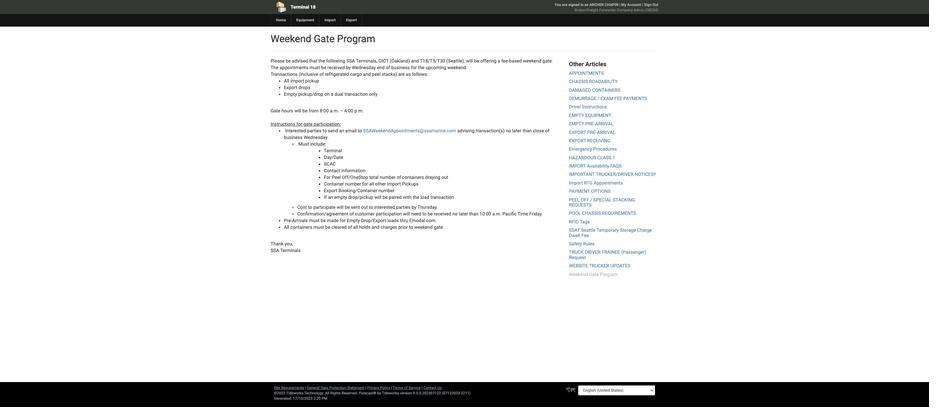 Task type: vqa. For each thing, say whether or not it's contained in the screenshot.
top Owner
no



Task type: describe. For each thing, give the bounding box(es) containing it.
tideworks
[[382, 392, 399, 396]]

roadability
[[589, 79, 618, 84]]

of right cleared
[[348, 225, 352, 230]]

wednesday
[[352, 65, 376, 70]]

drops
[[299, 85, 311, 90]]

| up tideworks
[[391, 386, 392, 391]]

will inside please be advised that the following ssa terminals, oict (oakland) and t18/t5/t30 (seattle), will be offering a fee-based weekend gate. the appointments must be received by wednesday end of business for the upcoming weekend. transactions (inclusive of refrigerated cargo and peel stacks) are as follows: all import pickup export drops empty pickup/drop on a dual transaction only
[[466, 58, 473, 64]]

follows:
[[412, 72, 428, 77]]

equipment
[[296, 18, 314, 22]]

weekend inside the "cost to participate will be sent out to interested parties by thursday. confirmation/agreement of customer participation will need to be received no later than 10:00 a.m. pacific time friday. pre-arrivals must be made for empty drop/export loads thru emodal.com. all containers must be cleared of all holds and charges prior to weekend gate."
[[415, 225, 433, 230]]

storage
[[620, 228, 636, 233]]

0 horizontal spatial parties
[[307, 128, 322, 134]]

1 vertical spatial chassis
[[582, 211, 601, 216]]

sent
[[351, 205, 360, 210]]

pool
[[569, 211, 581, 216]]

all inside advising transaction(s) no later than close of business wednesday. must include: terminal day/date scac contact information for peel off/onestop total number of containers draying out container number for all other import pickups export booking/container number if an empty drop/pickup will be paired with the load transaction
[[369, 182, 374, 187]]

of right close
[[546, 128, 550, 134]]

0 horizontal spatial a.m.
[[330, 108, 339, 114]]

export inside advising transaction(s) no later than close of business wednesday. must include: terminal day/date scac contact information for peel off/onestop total number of containers draying out container number for all other import pickups export booking/container number if an empty drop/pickup will be paired with the load transaction
[[324, 188, 338, 194]]

contact inside advising transaction(s) no later than close of business wednesday. must include: terminal day/date scac contact information for peel off/onestop total number of containers draying out container number for all other import pickups export booking/container number if an empty drop/pickup will be paired with the load transaction
[[324, 168, 340, 174]]

interested parties to send an email to ssaweekendappointments@ssamarine.com
[[284, 128, 456, 134]]

total
[[369, 175, 379, 180]]

0 vertical spatial an
[[339, 128, 344, 134]]

from
[[309, 108, 319, 114]]

emergency
[[569, 147, 592, 152]]

appointments link
[[569, 71, 604, 76]]

load
[[421, 195, 430, 200]]

instructions inside other articles appointments chassis roadability damaged containers demurrage / exam fee payments driver instructions empty equipment empty pre-arrival export pre-arrival export receiving emergency procedures hazardous class 1 import availability faqs important trucker/driver notices!! import rtg appointments payment options peel off / special stacking requests pool chassis requirements rfid tags ssat seattle temporary storage charge dwell fee safety rules truck driver trainee (passenger) request website trucker updates weekend gate program
[[583, 104, 607, 110]]

interested
[[285, 128, 306, 134]]

18
[[310, 4, 316, 10]]

website
[[569, 264, 588, 269]]

of down 'sent'
[[350, 212, 354, 217]]

0 horizontal spatial and
[[363, 72, 371, 77]]

the inside advising transaction(s) no later than close of business wednesday. must include: terminal day/date scac contact information for peel off/onestop total number of containers draying out container number for all other import pickups export booking/container number if an empty drop/pickup will be paired with the load transaction
[[413, 195, 420, 200]]

peel
[[569, 197, 580, 203]]

container
[[324, 182, 344, 187]]

(58204)
[[646, 8, 659, 12]]

import inside advising transaction(s) no later than close of business wednesday. must include: terminal day/date scac contact information for peel off/onestop total number of containers draying out container number for all other import pickups export booking/container number if an empty drop/pickup will be paired with the load transaction
[[387, 182, 401, 187]]

1 vertical spatial a
[[331, 92, 334, 97]]

gate hours will be from 8:00 a.m. – 4:00 p.m.
[[271, 108, 364, 114]]

to right cost
[[308, 205, 312, 210]]

will inside advising transaction(s) no later than close of business wednesday. must include: terminal day/date scac contact information for peel off/onestop total number of containers draying out container number for all other import pickups export booking/container number if an empty drop/pickup will be paired with the load transaction
[[375, 195, 382, 200]]

be left from
[[303, 108, 308, 114]]

2 empty from the top
[[569, 121, 585, 127]]

be down thursday.
[[428, 212, 433, 217]]

protection
[[329, 386, 347, 391]]

forwarder
[[600, 8, 616, 12]]

1 vertical spatial /
[[591, 197, 593, 203]]

thank you, ssa terminals
[[271, 241, 301, 253]]

no inside the "cost to participate will be sent out to interested parties by thursday. confirmation/agreement of customer participation will need to be received no later than 10:00 a.m. pacific time friday. pre-arrivals must be made for empty drop/export loads thru emodal.com. all containers must be cleared of all holds and charges prior to weekend gate."
[[453, 212, 458, 217]]

signed
[[569, 3, 580, 7]]

ssa inside please be advised that the following ssa terminals, oict (oakland) and t18/t5/t30 (seattle), will be offering a fee-based weekend gate. the appointments must be received by wednesday end of business for the upcoming weekend. transactions (inclusive of refrigerated cargo and peel stacks) are as follows: all import pickup export drops empty pickup/drop on a dual transaction only
[[347, 58, 355, 64]]

later inside the "cost to participate will be sent out to interested parties by thursday. confirmation/agreement of customer participation will need to be received no later than 10:00 a.m. pacific time friday. pre-arrivals must be made for empty drop/export loads thru emodal.com. all containers must be cleared of all holds and charges prior to weekend gate."
[[459, 212, 468, 217]]

2:20
[[314, 397, 321, 401]]

cost to participate will be sent out to interested parties by thursday. confirmation/agreement of customer participation will need to be received no later than 10:00 a.m. pacific time friday. pre-arrivals must be made for empty drop/export loads thru emodal.com. all containers must be cleared of all holds and charges prior to weekend gate.
[[284, 205, 543, 230]]

thru
[[400, 218, 408, 223]]

terminal inside advising transaction(s) no later than close of business wednesday. must include: terminal day/date scac contact information for peel off/onestop total number of containers draying out container number for all other import pickups export booking/container number if an empty drop/pickup will be paired with the load transaction
[[324, 148, 342, 154]]

t18/t5/t30
[[420, 58, 445, 64]]

for inside advising transaction(s) no later than close of business wednesday. must include: terminal day/date scac contact information for peel off/onestop total number of containers draying out container number for all other import pickups export booking/container number if an empty drop/pickup will be paired with the load transaction
[[362, 182, 368, 187]]

ssat seattle temporary storage charge dwell fee link
[[569, 228, 652, 238]]

customer
[[355, 212, 375, 217]]

to up customer
[[369, 205, 373, 210]]

safety
[[569, 241, 582, 247]]

be up appointments
[[286, 58, 291, 64]]

1 export from the top
[[569, 130, 586, 135]]

fee
[[615, 96, 623, 101]]

trucker
[[589, 264, 610, 269]]

2 export from the top
[[569, 138, 586, 144]]

made
[[327, 218, 339, 223]]

requests
[[569, 203, 592, 208]]

2 vertical spatial must
[[314, 225, 324, 230]]

off
[[581, 197, 590, 203]]

the
[[271, 65, 279, 70]]

(inclusive
[[299, 72, 319, 77]]

empty equipment link
[[569, 113, 612, 118]]

be down following
[[321, 65, 326, 70]]

fee-
[[502, 58, 509, 64]]

8:00
[[320, 108, 329, 114]]

all inside the "cost to participate will be sent out to interested parties by thursday. confirmation/agreement of customer participation will need to be received no later than 10:00 a.m. pacific time friday. pre-arrivals must be made for empty drop/export loads thru emodal.com. all containers must be cleared of all holds and charges prior to weekend gate."
[[284, 225, 289, 230]]

0 horizontal spatial program
[[337, 33, 376, 45]]

based
[[509, 58, 522, 64]]

out inside the "cost to participate will be sent out to interested parties by thursday. confirmation/agreement of customer participation will need to be received no later than 10:00 a.m. pacific time friday. pre-arrivals must be made for empty drop/export loads thru emodal.com. all containers must be cleared of all holds and charges prior to weekend gate."
[[361, 205, 368, 210]]

1 vertical spatial gate
[[271, 108, 281, 114]]

friday.
[[530, 212, 543, 217]]

1 vertical spatial must
[[309, 218, 320, 223]]

include:
[[310, 142, 326, 147]]

program inside other articles appointments chassis roadability damaged containers demurrage / exam fee payments driver instructions empty equipment empty pre-arrival export pre-arrival export receiving emergency procedures hazardous class 1 import availability faqs important trucker/driver notices!! import rtg appointments payment options peel off / special stacking requests pool chassis requirements rfid tags ssat seattle temporary storage charge dwell fee safety rules truck driver trainee (passenger) request website trucker updates weekend gate program
[[600, 272, 618, 277]]

as inside you are signed in as archer chapin | my account | sign out broker/freight forwarder company admin (58204)
[[585, 3, 589, 7]]

hazardous
[[569, 155, 597, 160]]

empty
[[334, 195, 347, 200]]

temporary
[[597, 228, 619, 233]]

rights
[[330, 392, 341, 396]]

company
[[617, 8, 633, 12]]

dwell
[[569, 233, 581, 238]]

policy
[[380, 386, 390, 391]]

will right hours
[[295, 108, 301, 114]]

to down the participation:
[[323, 128, 327, 134]]

(passenger)
[[622, 250, 647, 255]]

advising
[[458, 128, 475, 134]]

gate. inside the "cost to participate will be sent out to interested parties by thursday. confirmation/agreement of customer participation will need to be received no later than 10:00 a.m. pacific time friday. pre-arrivals must be made for empty drop/export loads thru emodal.com. all containers must be cleared of all holds and charges prior to weekend gate."
[[434, 225, 444, 230]]

0 horizontal spatial import
[[325, 18, 336, 22]]

export receiving link
[[569, 138, 611, 144]]

class
[[598, 155, 612, 160]]

transaction(s)
[[476, 128, 505, 134]]

a.m. inside the "cost to participate will be sent out to interested parties by thursday. confirmation/agreement of customer participation will need to be received no later than 10:00 a.m. pacific time friday. pre-arrivals must be made for empty drop/export loads thru emodal.com. all containers must be cleared of all holds and charges prior to weekend gate."
[[493, 212, 502, 217]]

wednesday.
[[304, 135, 329, 140]]

articles
[[586, 61, 607, 68]]

ssa inside thank you, ssa terminals
[[271, 248, 279, 253]]

1 vertical spatial pre-
[[588, 130, 597, 135]]

| left general
[[305, 386, 306, 391]]

0 vertical spatial gate
[[314, 33, 335, 45]]

all inside please be advised that the following ssa terminals, oict (oakland) and t18/t5/t30 (seattle), will be offering a fee-based weekend gate. the appointments must be received by wednesday end of business for the upcoming weekend. transactions (inclusive of refrigerated cargo and peel stacks) are as follows: all import pickup export drops empty pickup/drop on a dual transaction only
[[284, 78, 289, 84]]

of right (inclusive
[[320, 72, 324, 77]]

0 horizontal spatial instructions
[[271, 122, 295, 127]]

than inside advising transaction(s) no later than close of business wednesday. must include: terminal day/date scac contact information for peel off/onestop total number of containers draying out container number for all other import pickups export booking/container number if an empty drop/pickup will be paired with the load transaction
[[523, 128, 532, 134]]

transaction inside advising transaction(s) no later than close of business wednesday. must include: terminal day/date scac contact information for peel off/onestop total number of containers draying out container number for all other import pickups export booking/container number if an empty drop/pickup will be paired with the load transaction
[[431, 195, 454, 200]]

1 vertical spatial number
[[345, 182, 361, 187]]

technology.
[[304, 392, 324, 396]]

of up paired
[[397, 175, 401, 180]]

0 vertical spatial the
[[319, 58, 325, 64]]

as inside please be advised that the following ssa terminals, oict (oakland) and t18/t5/t30 (seattle), will be offering a fee-based weekend gate. the appointments must be received by wednesday end of business for the upcoming weekend. transactions (inclusive of refrigerated cargo and peel stacks) are as follows: all import pickup export drops empty pickup/drop on a dual transaction only
[[406, 72, 411, 77]]

than inside the "cost to participate will be sent out to interested parties by thursday. confirmation/agreement of customer participation will need to be received no later than 10:00 a.m. pacific time friday. pre-arrivals must be made for empty drop/export loads thru emodal.com. all containers must be cleared of all holds and charges prior to weekend gate."
[[469, 212, 479, 217]]

are inside you are signed in as archer chapin | my account | sign out broker/freight forwarder company admin (58204)
[[562, 3, 568, 7]]

thursday.
[[418, 205, 438, 210]]

p.m.
[[355, 108, 364, 114]]

0 vertical spatial chassis
[[569, 79, 588, 84]]

| up 9.5.0.202307122
[[422, 386, 423, 391]]

participation
[[376, 212, 402, 217]]

for inside the "cost to participate will be sent out to interested parties by thursday. confirmation/agreement of customer participation will need to be received no later than 10:00 a.m. pacific time friday. pre-arrivals must be made for empty drop/export loads thru emodal.com. all containers must be cleared of all holds and charges prior to weekend gate."
[[340, 218, 346, 223]]

trucker/driver
[[596, 172, 634, 177]]

options
[[591, 189, 611, 194]]

0 vertical spatial pre-
[[586, 121, 596, 127]]

0 horizontal spatial for
[[297, 122, 302, 127]]

information
[[342, 168, 366, 174]]

weekend inside other articles appointments chassis roadability damaged containers demurrage / exam fee payments driver instructions empty equipment empty pre-arrival export pre-arrival export receiving emergency procedures hazardous class 1 import availability faqs important trucker/driver notices!! import rtg appointments payment options peel off / special stacking requests pool chassis requirements rfid tags ssat seattle temporary storage charge dwell fee safety rules truck driver trainee (passenger) request website trucker updates weekend gate program
[[569, 272, 588, 277]]

in
[[581, 3, 584, 7]]

emergency procedures link
[[569, 147, 617, 152]]

chassis roadability link
[[569, 79, 618, 84]]

that
[[309, 58, 318, 64]]

truck
[[569, 250, 584, 255]]

trainee
[[602, 250, 620, 255]]

site requirements | general data protection statement | privacy policy | terms of service | contact us ©2023 tideworks technology. all rights reserved. forecast® by tideworks version 9.5.0.202307122 (07122023-2211) generated: 17/10/2023 2:20 pm
[[274, 386, 471, 401]]

day/date
[[324, 155, 343, 160]]

empty inside the "cost to participate will be sent out to interested parties by thursday. confirmation/agreement of customer participation will need to be received no later than 10:00 a.m. pacific time friday. pre-arrivals must be made for empty drop/export loads thru emodal.com. all containers must be cleared of all holds and charges prior to weekend gate."
[[347, 218, 360, 223]]

of inside the site requirements | general data protection statement | privacy policy | terms of service | contact us ©2023 tideworks technology. all rights reserved. forecast® by tideworks version 9.5.0.202307122 (07122023-2211) generated: 17/10/2023 2:20 pm
[[404, 386, 408, 391]]

drop/pickup
[[348, 195, 374, 200]]

all inside the "cost to participate will be sent out to interested parties by thursday. confirmation/agreement of customer participation will need to be received no later than 10:00 a.m. pacific time friday. pre-arrivals must be made for empty drop/export loads thru emodal.com. all containers must be cleared of all holds and charges prior to weekend gate."
[[353, 225, 358, 230]]

terminal 18
[[291, 4, 316, 10]]

only
[[369, 92, 378, 97]]

0 vertical spatial export
[[346, 18, 357, 22]]

advising transaction(s) no later than close of business wednesday. must include: terminal day/date scac contact information for peel off/onestop total number of containers draying out container number for all other import pickups export booking/container number if an empty drop/pickup will be paired with the load transaction
[[284, 128, 550, 200]]

0 vertical spatial number
[[380, 175, 396, 180]]

terminal inside terminal 18 link
[[291, 4, 309, 10]]



Task type: locate. For each thing, give the bounding box(es) containing it.
parties down with
[[396, 205, 411, 210]]

all inside the site requirements | general data protection statement | privacy policy | terms of service | contact us ©2023 tideworks technology. all rights reserved. forecast® by tideworks version 9.5.0.202307122 (07122023-2211) generated: 17/10/2023 2:20 pm
[[325, 392, 329, 396]]

by inside the site requirements | general data protection statement | privacy policy | terms of service | contact us ©2023 tideworks technology. all rights reserved. forecast® by tideworks version 9.5.0.202307122 (07122023-2211) generated: 17/10/2023 2:20 pm
[[377, 392, 381, 396]]

contact up 9.5.0.202307122
[[424, 386, 437, 391]]

all up pm
[[325, 392, 329, 396]]

17/10/2023
[[293, 397, 313, 401]]

than left close
[[523, 128, 532, 134]]

1 vertical spatial gate.
[[434, 225, 444, 230]]

1 vertical spatial parties
[[396, 205, 411, 210]]

import up weekend gate program
[[325, 18, 336, 22]]

equipment link
[[291, 14, 319, 27]]

arrival down equipment
[[595, 121, 614, 127]]

containers
[[402, 175, 424, 180], [291, 225, 312, 230]]

1 vertical spatial received
[[434, 212, 452, 217]]

participate
[[314, 205, 336, 210]]

contact inside the site requirements | general data protection statement | privacy policy | terms of service | contact us ©2023 tideworks technology. all rights reserved. forecast® by tideworks version 9.5.0.202307122 (07122023-2211) generated: 17/10/2023 2:20 pm
[[424, 386, 437, 391]]

arrivals
[[292, 218, 308, 223]]

all
[[284, 78, 289, 84], [284, 225, 289, 230], [325, 392, 329, 396]]

empty down customer
[[347, 218, 360, 223]]

than left 10:00 on the bottom right of page
[[469, 212, 479, 217]]

be inside advising transaction(s) no later than close of business wednesday. must include: terminal day/date scac contact information for peel off/onestop total number of containers draying out container number for all other import pickups export booking/container number if an empty drop/pickup will be paired with the load transaction
[[383, 195, 388, 200]]

payment options link
[[569, 189, 611, 194]]

you,
[[285, 241, 293, 247]]

0 vertical spatial by
[[346, 65, 351, 70]]

driver instructions link
[[569, 104, 607, 110]]

terminal up day/date
[[324, 148, 342, 154]]

home link
[[271, 14, 291, 27]]

by inside the "cost to participate will be sent out to interested parties by thursday. confirmation/agreement of customer participation will need to be received no later than 10:00 a.m. pacific time friday. pre-arrivals must be made for empty drop/export loads thru emodal.com. all containers must be cleared of all holds and charges prior to weekend gate."
[[412, 205, 417, 210]]

1 vertical spatial are
[[398, 72, 405, 77]]

1 vertical spatial for
[[362, 182, 368, 187]]

later inside advising transaction(s) no later than close of business wednesday. must include: terminal day/date scac contact information for peel off/onestop total number of containers draying out container number for all other import pickups export booking/container number if an empty drop/pickup will be paired with the load transaction
[[513, 128, 522, 134]]

(seattle),
[[447, 58, 465, 64]]

1 vertical spatial instructions
[[271, 122, 295, 127]]

cargo
[[350, 72, 362, 77]]

the right that
[[319, 58, 325, 64]]

containers up pickups
[[402, 175, 424, 180]]

1 vertical spatial weekend
[[569, 272, 588, 277]]

0 vertical spatial contact
[[324, 168, 340, 174]]

containers inside advising transaction(s) no later than close of business wednesday. must include: terminal day/date scac contact information for peel off/onestop total number of containers draying out container number for all other import pickups export booking/container number if an empty drop/pickup will be paired with the load transaction
[[402, 175, 424, 180]]

received inside the "cost to participate will be sent out to interested parties by thursday. confirmation/agreement of customer participation will need to be received no later than 10:00 a.m. pacific time friday. pre-arrivals must be made for empty drop/export loads thru emodal.com. all containers must be cleared of all holds and charges prior to weekend gate."
[[434, 212, 452, 217]]

ssaweekendappointments@ssamarine.com link
[[363, 128, 456, 134]]

are
[[562, 3, 568, 7], [398, 72, 405, 77]]

a.m. right 10:00 on the bottom right of page
[[493, 212, 502, 217]]

2 vertical spatial the
[[413, 195, 420, 200]]

cleared
[[332, 225, 347, 230]]

1 horizontal spatial empty
[[347, 218, 360, 223]]

confirmation/agreement
[[297, 212, 349, 217]]

1 horizontal spatial and
[[372, 225, 380, 230]]

import inside other articles appointments chassis roadability damaged containers demurrage / exam fee payments driver instructions empty equipment empty pre-arrival export pre-arrival export receiving emergency procedures hazardous class 1 import availability faqs important trucker/driver notices!! import rtg appointments payment options peel off / special stacking requests pool chassis requirements rfid tags ssat seattle temporary storage charge dwell fee safety rules truck driver trainee (passenger) request website trucker updates weekend gate program
[[569, 180, 583, 186]]

1 horizontal spatial a
[[498, 58, 501, 64]]

by up cargo
[[346, 65, 351, 70]]

1 horizontal spatial transaction
[[431, 195, 454, 200]]

empty pre-arrival link
[[569, 121, 614, 127]]

instructions up equipment
[[583, 104, 607, 110]]

will up interested
[[375, 195, 382, 200]]

off/onestop
[[342, 175, 368, 180]]

out up customer
[[361, 205, 368, 210]]

on
[[325, 92, 330, 97]]

out inside advising transaction(s) no later than close of business wednesday. must include: terminal day/date scac contact information for peel off/onestop total number of containers draying out container number for all other import pickups export booking/container number if an empty drop/pickup will be paired with the load transaction
[[442, 175, 448, 180]]

parties up wednesday.
[[307, 128, 322, 134]]

stacking
[[613, 197, 635, 203]]

gate. left other
[[543, 58, 553, 64]]

empty
[[569, 113, 585, 118], [569, 121, 585, 127]]

(oakland)
[[390, 58, 410, 64]]

0 vertical spatial containers
[[402, 175, 424, 180]]

to right prior
[[409, 225, 413, 230]]

arrival up receiving
[[597, 130, 616, 135]]

0 vertical spatial later
[[513, 128, 522, 134]]

4:00
[[345, 108, 354, 114]]

1 horizontal spatial for
[[340, 218, 346, 223]]

ssa
[[347, 58, 355, 64], [271, 248, 279, 253]]

parties
[[307, 128, 322, 134], [396, 205, 411, 210]]

are inside please be advised that the following ssa terminals, oict (oakland) and t18/t5/t30 (seattle), will be offering a fee-based weekend gate. the appointments must be received by wednesday end of business for the upcoming weekend. transactions (inclusive of refrigerated cargo and peel stacks) are as follows: all import pickup export drops empty pickup/drop on a dual transaction only
[[398, 72, 405, 77]]

0 vertical spatial weekend
[[271, 33, 312, 45]]

received
[[328, 65, 345, 70], [434, 212, 452, 217]]

1 vertical spatial later
[[459, 212, 468, 217]]

business for
[[391, 65, 417, 70]]

containers down arrivals
[[291, 225, 312, 230]]

2 horizontal spatial and
[[411, 58, 419, 64]]

by down privacy policy link
[[377, 392, 381, 396]]

close
[[533, 128, 544, 134]]

contact down scac
[[324, 168, 340, 174]]

prior
[[399, 225, 408, 230]]

1 vertical spatial an
[[328, 195, 333, 200]]

charge
[[637, 228, 652, 233]]

0 vertical spatial gate.
[[543, 58, 553, 64]]

terminals
[[280, 248, 301, 253]]

0 vertical spatial weekend
[[523, 58, 542, 64]]

2 vertical spatial number
[[379, 188, 395, 194]]

to right email
[[358, 128, 362, 134]]

driver
[[569, 104, 581, 110]]

0 horizontal spatial received
[[328, 65, 345, 70]]

requirements
[[281, 386, 304, 391]]

than
[[523, 128, 532, 134], [469, 212, 479, 217]]

by up need
[[412, 205, 417, 210]]

1 vertical spatial out
[[361, 205, 368, 210]]

1 horizontal spatial ssa
[[347, 58, 355, 64]]

0 horizontal spatial ssa
[[271, 248, 279, 253]]

1 horizontal spatial gate
[[314, 33, 335, 45]]

hours
[[282, 108, 293, 114]]

10:00
[[480, 212, 491, 217]]

no inside advising transaction(s) no later than close of business wednesday. must include: terminal day/date scac contact information for peel off/onestop total number of containers draying out container number for all other import pickups export booking/container number if an empty drop/pickup will be paired with the load transaction
[[506, 128, 511, 134]]

following
[[326, 58, 345, 64]]

9.5.0.202307122
[[413, 392, 441, 396]]

an inside advising transaction(s) no later than close of business wednesday. must include: terminal day/date scac contact information for peel off/onestop total number of containers draying out container number for all other import pickups export booking/container number if an empty drop/pickup will be paired with the load transaction
[[328, 195, 333, 200]]

1 horizontal spatial /
[[598, 96, 600, 101]]

weekend down emodal.com.
[[415, 225, 433, 230]]

cost
[[297, 205, 307, 210]]

offering
[[481, 58, 497, 64]]

will
[[466, 58, 473, 64], [295, 108, 301, 114], [375, 195, 382, 200], [337, 205, 344, 210], [403, 212, 410, 217]]

1 vertical spatial weekend
[[415, 225, 433, 230]]

paired
[[389, 195, 402, 200]]

1 horizontal spatial parties
[[396, 205, 411, 210]]

1 horizontal spatial program
[[600, 272, 618, 277]]

1 vertical spatial transaction
[[431, 195, 454, 200]]

pre- down empty equipment link
[[586, 121, 596, 127]]

import availability faqs link
[[569, 164, 622, 169]]

0 vertical spatial all
[[369, 182, 374, 187]]

all down total
[[369, 182, 374, 187]]

a
[[498, 58, 501, 64], [331, 92, 334, 97]]

be down made
[[325, 225, 330, 230]]

out right draying
[[442, 175, 448, 180]]

of up version
[[404, 386, 408, 391]]

gate down import link
[[314, 33, 335, 45]]

chassis up tags
[[582, 211, 601, 216]]

instructions down hours
[[271, 122, 295, 127]]

1 vertical spatial a.m.
[[493, 212, 502, 217]]

0 vertical spatial /
[[598, 96, 600, 101]]

booking/container
[[339, 188, 378, 194]]

export down terminal 18 link
[[346, 18, 357, 22]]

1 vertical spatial arrival
[[597, 130, 616, 135]]

terminal 18 link
[[271, 0, 427, 14]]

gate. down emodal.com.
[[434, 225, 444, 230]]

be down confirmation/agreement
[[321, 218, 326, 223]]

loads
[[388, 218, 399, 223]]

1 vertical spatial the
[[418, 65, 425, 70]]

program down website trucker updates link
[[600, 272, 618, 277]]

export up export receiving 'link'
[[569, 130, 586, 135]]

the right with
[[413, 195, 420, 200]]

0 horizontal spatial an
[[328, 195, 333, 200]]

all down pre-
[[284, 225, 289, 230]]

export down 'container'
[[324, 188, 338, 194]]

0 horizontal spatial no
[[453, 212, 458, 217]]

damaged containers link
[[569, 87, 621, 93]]

|
[[620, 3, 621, 7], [643, 3, 644, 7], [305, 386, 306, 391], [366, 386, 366, 391], [391, 386, 392, 391], [422, 386, 423, 391]]

are down business for
[[398, 72, 405, 77]]

/ right off
[[591, 197, 593, 203]]

by inside please be advised that the following ssa terminals, oict (oakland) and t18/t5/t30 (seattle), will be offering a fee-based weekend gate. the appointments must be received by wednesday end of business for the upcoming weekend. transactions (inclusive of refrigerated cargo and peel stacks) are as follows: all import pickup export drops empty pickup/drop on a dual transaction only
[[346, 65, 351, 70]]

payments
[[624, 96, 648, 101]]

will up weekend.
[[466, 58, 473, 64]]

dual
[[335, 92, 344, 97]]

updates
[[611, 264, 631, 269]]

1 vertical spatial than
[[469, 212, 479, 217]]

export
[[569, 130, 586, 135], [569, 138, 586, 144]]

0 horizontal spatial by
[[346, 65, 351, 70]]

email
[[346, 128, 357, 134]]

received down thursday.
[[434, 212, 452, 217]]

transaction inside please be advised that the following ssa terminals, oict (oakland) and t18/t5/t30 (seattle), will be offering a fee-based weekend gate. the appointments must be received by wednesday end of business for the upcoming weekend. transactions (inclusive of refrigerated cargo and peel stacks) are as follows: all import pickup export drops empty pickup/drop on a dual transaction only
[[345, 92, 368, 97]]

0 vertical spatial instructions
[[583, 104, 607, 110]]

0 horizontal spatial than
[[469, 212, 479, 217]]

notices!!
[[635, 172, 656, 177]]

weekend inside please be advised that the following ssa terminals, oict (oakland) and t18/t5/t30 (seattle), will be offering a fee-based weekend gate. the appointments must be received by wednesday end of business for the upcoming weekend. transactions (inclusive of refrigerated cargo and peel stacks) are as follows: all import pickup export drops empty pickup/drop on a dual transaction only
[[523, 58, 542, 64]]

1 horizontal spatial out
[[442, 175, 448, 180]]

empty down empty equipment link
[[569, 121, 585, 127]]

are right you
[[562, 3, 568, 7]]

for up interested
[[297, 122, 302, 127]]

0 vertical spatial are
[[562, 3, 568, 7]]

rfid
[[569, 219, 579, 225]]

will up thru
[[403, 212, 410, 217]]

admin
[[634, 8, 645, 12]]

gate. inside please be advised that the following ssa terminals, oict (oakland) and t18/t5/t30 (seattle), will be offering a fee-based weekend gate. the appointments must be received by wednesday end of business for the upcoming weekend. transactions (inclusive of refrigerated cargo and peel stacks) are as follows: all import pickup export drops empty pickup/drop on a dual transaction only
[[543, 58, 553, 64]]

my
[[622, 3, 627, 7]]

0 horizontal spatial all
[[353, 225, 358, 230]]

and down wednesday
[[363, 72, 371, 77]]

for
[[324, 175, 331, 180]]

1 horizontal spatial received
[[434, 212, 452, 217]]

chassis up damaged
[[569, 79, 588, 84]]

0 horizontal spatial gate
[[271, 108, 281, 114]]

weekend
[[523, 58, 542, 64], [415, 225, 433, 230]]

1 vertical spatial export
[[569, 138, 586, 144]]

1 horizontal spatial import
[[387, 182, 401, 187]]

must inside please be advised that the following ssa terminals, oict (oakland) and t18/t5/t30 (seattle), will be offering a fee-based weekend gate. the appointments must be received by wednesday end of business for the upcoming weekend. transactions (inclusive of refrigerated cargo and peel stacks) are as follows: all import pickup export drops empty pickup/drop on a dual transaction only
[[310, 65, 320, 70]]

as right in
[[585, 3, 589, 7]]

1 horizontal spatial weekend
[[569, 272, 588, 277]]

weekend down home link
[[271, 33, 312, 45]]

1 vertical spatial program
[[600, 272, 618, 277]]

0 horizontal spatial transaction
[[345, 92, 368, 97]]

(07122023-
[[442, 392, 461, 396]]

export down import
[[284, 85, 298, 90]]

1 horizontal spatial weekend
[[523, 58, 542, 64]]

0 vertical spatial arrival
[[595, 121, 614, 127]]

2 vertical spatial and
[[372, 225, 380, 230]]

1 horizontal spatial than
[[523, 128, 532, 134]]

availability
[[587, 164, 610, 169]]

an right if
[[328, 195, 333, 200]]

0 vertical spatial no
[[506, 128, 511, 134]]

number down off/onestop at the left
[[345, 182, 361, 187]]

empty down driver
[[569, 113, 585, 118]]

later left 10:00 on the bottom right of page
[[459, 212, 468, 217]]

contact us link
[[424, 386, 442, 391]]

gate down trucker
[[589, 272, 599, 277]]

and up business for
[[411, 58, 419, 64]]

0 vertical spatial ssa
[[347, 58, 355, 64]]

0 horizontal spatial weekend
[[415, 225, 433, 230]]

0 horizontal spatial empty
[[284, 92, 297, 97]]

0 vertical spatial a
[[498, 58, 501, 64]]

seattle
[[581, 228, 596, 233]]

ssa up cargo
[[347, 58, 355, 64]]

privacy
[[367, 386, 379, 391]]

no left 10:00 on the bottom right of page
[[453, 212, 458, 217]]

a left fee-
[[498, 58, 501, 64]]

an right send
[[339, 128, 344, 134]]

faqs
[[611, 164, 622, 169]]

will down the empty on the top left of the page
[[337, 205, 344, 210]]

import link
[[319, 14, 341, 27]]

2 vertical spatial gate
[[589, 272, 599, 277]]

later left close
[[513, 128, 522, 134]]

| left my
[[620, 3, 621, 7]]

account
[[628, 3, 642, 7]]

a.m. left –
[[330, 108, 339, 114]]

1 vertical spatial all
[[353, 225, 358, 230]]

0 vertical spatial must
[[310, 65, 320, 70]]

gate.
[[543, 58, 553, 64], [434, 225, 444, 230]]

parties inside the "cost to participate will be sent out to interested parties by thursday. confirmation/agreement of customer participation will need to be received no later than 10:00 a.m. pacific time friday. pre-arrivals must be made for empty drop/export loads thru emodal.com. all containers must be cleared of all holds and charges prior to weekend gate."
[[396, 205, 411, 210]]

1 vertical spatial ssa
[[271, 248, 279, 253]]

0 horizontal spatial /
[[591, 197, 593, 203]]

0 horizontal spatial as
[[406, 72, 411, 77]]

generated:
[[274, 397, 292, 401]]

1 horizontal spatial containers
[[402, 175, 424, 180]]

empty down import
[[284, 92, 297, 97]]

received down following
[[328, 65, 345, 70]]

hazardous class 1 link
[[569, 155, 616, 160]]

a right on
[[331, 92, 334, 97]]

1 vertical spatial contact
[[424, 386, 437, 391]]

1 horizontal spatial a.m.
[[493, 212, 502, 217]]

gate inside other articles appointments chassis roadability damaged containers demurrage / exam fee payments driver instructions empty equipment empty pre-arrival export pre-arrival export receiving emergency procedures hazardous class 1 import availability faqs important trucker/driver notices!! import rtg appointments payment options peel off / special stacking requests pool chassis requirements rfid tags ssat seattle temporary storage charge dwell fee safety rules truck driver trainee (passenger) request website trucker updates weekend gate program
[[589, 272, 599, 277]]

out
[[442, 175, 448, 180], [361, 205, 368, 210]]

gate
[[304, 122, 313, 127]]

as down business for
[[406, 72, 411, 77]]

statement
[[347, 386, 365, 391]]

1 vertical spatial empty
[[569, 121, 585, 127]]

0 horizontal spatial weekend
[[271, 33, 312, 45]]

import up paired
[[387, 182, 401, 187]]

received inside please be advised that the following ssa terminals, oict (oakland) and t18/t5/t30 (seattle), will be offering a fee-based weekend gate. the appointments must be received by wednesday end of business for the upcoming weekend. transactions (inclusive of refrigerated cargo and peel stacks) are as follows: all import pickup export drops empty pickup/drop on a dual transaction only
[[328, 65, 345, 70]]

transactions
[[271, 72, 298, 77]]

1 vertical spatial empty
[[347, 218, 360, 223]]

requirements
[[602, 211, 637, 216]]

ssa down thank
[[271, 248, 279, 253]]

all left holds at the bottom
[[353, 225, 358, 230]]

of up stacks)
[[386, 65, 390, 70]]

be left offering
[[474, 58, 479, 64]]

| left sign
[[643, 3, 644, 7]]

0 vertical spatial empty
[[284, 92, 297, 97]]

upcoming
[[426, 65, 447, 70]]

safety rules link
[[569, 241, 595, 247]]

advised
[[292, 58, 308, 64]]

privacy policy link
[[367, 386, 390, 391]]

export inside please be advised that the following ssa terminals, oict (oakland) and t18/t5/t30 (seattle), will be offering a fee-based weekend gate. the appointments must be received by wednesday end of business for the upcoming weekend. transactions (inclusive of refrigerated cargo and peel stacks) are as follows: all import pickup export drops empty pickup/drop on a dual transaction only
[[284, 85, 298, 90]]

number down other
[[379, 188, 395, 194]]

import rtg appointments link
[[569, 180, 623, 186]]

weekend down "website"
[[569, 272, 588, 277]]

| up the forecast® at the bottom left of the page
[[366, 386, 366, 391]]

1 vertical spatial containers
[[291, 225, 312, 230]]

2211)
[[461, 392, 471, 396]]

program down the export link
[[337, 33, 376, 45]]

time
[[518, 212, 528, 217]]

1 vertical spatial export
[[284, 85, 298, 90]]

pre- down the empty pre-arrival link on the right
[[588, 130, 597, 135]]

2 vertical spatial for
[[340, 218, 346, 223]]

0 horizontal spatial contact
[[324, 168, 340, 174]]

instructions for gate participation:
[[271, 122, 341, 127]]

1 vertical spatial by
[[412, 205, 417, 210]]

service
[[409, 386, 421, 391]]

important trucker/driver notices!! link
[[569, 172, 656, 177]]

to up emodal.com.
[[423, 212, 427, 217]]

1 horizontal spatial terminal
[[324, 148, 342, 154]]

important
[[569, 172, 595, 177]]

and inside the "cost to participate will be sent out to interested parties by thursday. confirmation/agreement of customer participation will need to be received no later than 10:00 a.m. pacific time friday. pre-arrivals must be made for empty drop/export loads thru emodal.com. all containers must be cleared of all holds and charges prior to weekend gate."
[[372, 225, 380, 230]]

and down 'drop/export' in the left bottom of the page
[[372, 225, 380, 230]]

2 horizontal spatial by
[[412, 205, 417, 210]]

be left 'sent'
[[345, 205, 350, 210]]

1 empty from the top
[[569, 113, 585, 118]]

0 vertical spatial and
[[411, 58, 419, 64]]

1 horizontal spatial contact
[[424, 386, 437, 391]]

0 vertical spatial export
[[569, 130, 586, 135]]

empty inside please be advised that the following ssa terminals, oict (oakland) and t18/t5/t30 (seattle), will be offering a fee-based weekend gate. the appointments must be received by wednesday end of business for the upcoming weekend. transactions (inclusive of refrigerated cargo and peel stacks) are as follows: all import pickup export drops empty pickup/drop on a dual transaction only
[[284, 92, 297, 97]]

containers inside the "cost to participate will be sent out to interested parties by thursday. confirmation/agreement of customer participation will need to be received no later than 10:00 a.m. pacific time friday. pre-arrivals must be made for empty drop/export loads thru emodal.com. all containers must be cleared of all holds and charges prior to weekend gate."
[[291, 225, 312, 230]]



